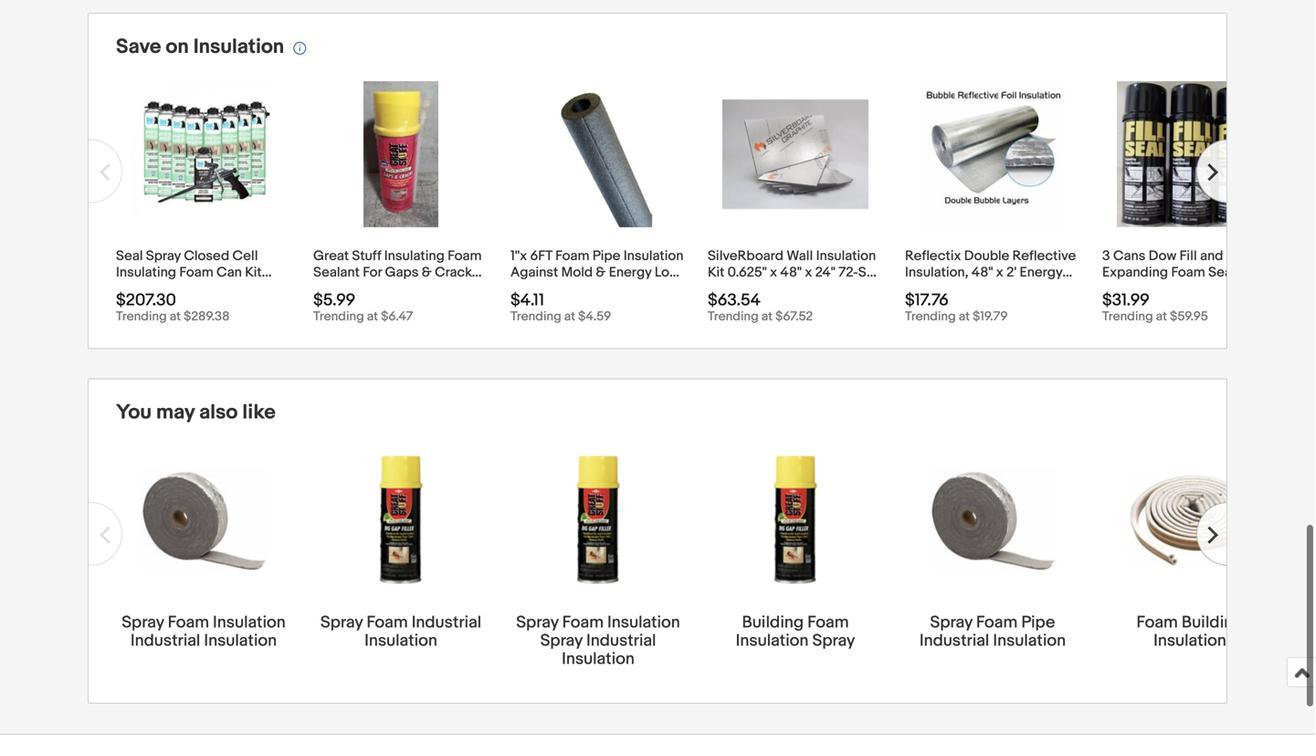 Task type: vqa. For each thing, say whether or not it's contained in the screenshot.
SILVERBOARD WALL INSULATION KIT 0.625" X 48" X 24" 72-SQ- FT R-3 (9-SHEETS/KIT) link
yes



Task type: locate. For each thing, give the bounding box(es) containing it.
energy left loss
[[609, 265, 652, 281]]

48" inside reflectix double reflective insulation, 48" x 2' energy star r8-r21 $17.76 trending at $19.79
[[972, 265, 993, 281]]

at inside reflectix double reflective insulation, 48" x 2' energy star r8-r21 $17.76 trending at $19.79
[[959, 309, 970, 325]]

& for 2022
[[422, 265, 432, 281]]

x left 24"
[[805, 265, 812, 281]]

48" left 24"
[[780, 265, 802, 281]]

3
[[1103, 248, 1110, 265], [737, 281, 745, 297]]

$63.54
[[708, 291, 761, 311]]

4 at from the left
[[762, 309, 773, 325]]

&
[[422, 265, 432, 281], [596, 265, 606, 281]]

0 horizontal spatial energy
[[609, 265, 652, 281]]

trending inside great stuff insulating foam sealant for gaps & cracks 12 oz. best by aug 2022 $5.99 trending at $6.47
[[313, 309, 364, 325]]

spray foam insulation industrial insulation image
[[140, 468, 268, 572]]

spray for spray foam pipe industrial insulation
[[930, 613, 973, 633]]

& right mold
[[596, 265, 606, 281]]

$207.30
[[116, 291, 176, 311]]

5 trending from the left
[[905, 309, 956, 325]]

industrial
[[412, 613, 482, 633], [131, 631, 200, 651], [586, 631, 656, 651], [920, 631, 990, 651]]

at left '$289.38'
[[170, 309, 181, 325]]

double
[[964, 248, 1010, 265]]

3 left (9-
[[737, 281, 745, 297]]

1 vertical spatial pipe
[[1022, 613, 1056, 633]]

reflectix double reflective insulation, 48" x 2' energy star r8-r21 link
[[905, 248, 1081, 297]]

1''x 6ft foam pipe insulation against mold & energy loss for copper/pvc-iron new $4.11 trending at $4.59
[[511, 248, 684, 325]]

1''x 6ft foam pipe insulation against mold & energy loss for copper/pvc-iron new image
[[525, 81, 671, 228]]

3 cans dow fill and seal expanding foam sealant insulation 12oz $31.99 trending at $59.95
[[1103, 248, 1255, 325]]

1 horizontal spatial 3
[[1103, 248, 1110, 265]]

$31.99
[[1103, 291, 1150, 311]]

sheets/kit)
[[764, 281, 835, 297]]

trending down expanding
[[1103, 309, 1153, 325]]

2 x from the left
[[805, 265, 812, 281]]

foam
[[448, 248, 482, 265], [556, 248, 590, 265], [1172, 265, 1206, 281], [168, 613, 209, 633], [367, 613, 408, 633], [562, 613, 604, 633], [808, 613, 849, 633], [976, 613, 1018, 633], [1137, 613, 1178, 633]]

spray inside spray foam pipe industrial insulation
[[930, 613, 973, 633]]

spray foam pipe industrial insulation link
[[905, 613, 1081, 651]]

building foam insulation spray image
[[732, 456, 860, 584]]

great stuff insulating foam sealant for gaps & cracks 12 oz. best by aug 2022 link
[[313, 248, 489, 297]]

1 sealant from the left
[[313, 265, 360, 281]]

at left $4.59
[[564, 309, 576, 325]]

1 trending from the left
[[116, 309, 167, 325]]

2 building from the left
[[1182, 613, 1244, 633]]

0 horizontal spatial 48"
[[780, 265, 802, 281]]

silverboard wall insulation kit 0.625" x 48" x 24" 72-sq-ft r-3 (9-sheets/kit) image
[[723, 81, 869, 228]]

for
[[511, 281, 527, 297]]

at inside great stuff insulating foam sealant for gaps & cracks 12 oz. best by aug 2022 $5.99 trending at $6.47
[[367, 309, 378, 325]]

for
[[363, 265, 382, 281]]

48" left 2'
[[972, 265, 993, 281]]

at
[[170, 309, 181, 325], [367, 309, 378, 325], [564, 309, 576, 325], [762, 309, 773, 325], [959, 309, 970, 325], [1156, 309, 1167, 325]]

spray foam pipe industrial insulation image
[[929, 468, 1057, 572]]

industrial inside spray foam pipe industrial insulation
[[920, 631, 990, 651]]

& inside great stuff insulating foam sealant for gaps & cracks 12 oz. best by aug 2022 $5.99 trending at $6.47
[[422, 265, 432, 281]]

at inside 3 cans dow fill and seal expanding foam sealant insulation 12oz $31.99 trending at $59.95
[[1156, 309, 1167, 325]]

2022
[[436, 281, 468, 297]]

3 left 'cans'
[[1103, 248, 1110, 265]]

spray for spray foam industrial insulation
[[321, 613, 363, 633]]

2 energy from the left
[[1020, 265, 1063, 281]]

6ft
[[530, 248, 552, 265]]

at left $59.95
[[1156, 309, 1167, 325]]

5 at from the left
[[959, 309, 970, 325]]

0 vertical spatial 3
[[1103, 248, 1110, 265]]

x for $17.76
[[996, 265, 1004, 281]]

2 at from the left
[[367, 309, 378, 325]]

trending down 'r8-'
[[905, 309, 956, 325]]

at left $6.47
[[367, 309, 378, 325]]

$4.59
[[578, 309, 611, 325]]

48"
[[780, 265, 802, 281], [972, 265, 993, 281]]

0 horizontal spatial x
[[770, 265, 777, 281]]

foam building insulation
[[1137, 613, 1244, 651]]

1 at from the left
[[170, 309, 181, 325]]

2 trending from the left
[[313, 309, 364, 325]]

trending inside $207.30 trending at $289.38
[[116, 309, 167, 325]]

& right gaps
[[422, 265, 432, 281]]

spray
[[122, 613, 164, 633], [321, 613, 363, 633], [516, 613, 559, 633], [930, 613, 973, 633], [540, 631, 583, 651], [813, 631, 855, 651]]

spray foam insulation industrial insulation link
[[116, 613, 291, 651]]

trending down the "for"
[[511, 309, 561, 325]]

spray foam pipe industrial insulation
[[920, 613, 1066, 651]]

fill
[[1180, 248, 1197, 265]]

insulating
[[384, 248, 445, 265]]

spray for spray foam insulation spray industrial insulation
[[516, 613, 559, 633]]

1 building from the left
[[742, 613, 804, 633]]

seal spray closed cell insulating foam can kit w/gun applicator&cleaner (200 bf) image
[[131, 81, 277, 228]]

energy right 2'
[[1020, 265, 1063, 281]]

stuff
[[352, 248, 381, 265]]

1 vertical spatial 3
[[737, 281, 745, 297]]

at left $19.79
[[959, 309, 970, 325]]

1 horizontal spatial energy
[[1020, 265, 1063, 281]]

by
[[384, 281, 401, 297]]

spray foam insulation spray industrial insulation
[[516, 613, 680, 670]]

sealant right fill at top
[[1209, 265, 1255, 281]]

trending inside silverboard wall insulation kit 0.625" x 48" x 24" 72-sq- ft r-3 (9-sheets/kit) $63.54 trending at $67.52
[[708, 309, 759, 325]]

industrial inside "spray foam insulation industrial insulation"
[[131, 631, 200, 651]]

x right (9-
[[770, 265, 777, 281]]

x inside reflectix double reflective insulation, 48" x 2' energy star r8-r21 $17.76 trending at $19.79
[[996, 265, 1004, 281]]

2 & from the left
[[596, 265, 606, 281]]

dow
[[1149, 248, 1177, 265]]

1 horizontal spatial pipe
[[1022, 613, 1056, 633]]

pipe inside '1''x 6ft foam pipe insulation against mold & energy loss for copper/pvc-iron new $4.11 trending at $4.59'
[[593, 248, 621, 265]]

6 trending from the left
[[1103, 309, 1153, 325]]

3 x from the left
[[996, 265, 1004, 281]]

0 horizontal spatial building
[[742, 613, 804, 633]]

insulation inside '1''x 6ft foam pipe insulation against mold & energy loss for copper/pvc-iron new $4.11 trending at $4.59'
[[624, 248, 684, 265]]

2 48" from the left
[[972, 265, 993, 281]]

cans
[[1114, 248, 1146, 265]]

foam inside great stuff insulating foam sealant for gaps & cracks 12 oz. best by aug 2022 $5.99 trending at $6.47
[[448, 248, 482, 265]]

trending down oz.
[[313, 309, 364, 325]]

at inside silverboard wall insulation kit 0.625" x 48" x 24" 72-sq- ft r-3 (9-sheets/kit) $63.54 trending at $67.52
[[762, 309, 773, 325]]

r-
[[723, 281, 737, 297]]

1 horizontal spatial sealant
[[1209, 265, 1255, 281]]

0 vertical spatial pipe
[[593, 248, 621, 265]]

0.625"
[[728, 265, 767, 281]]

1 & from the left
[[422, 265, 432, 281]]

spray for spray foam insulation industrial insulation
[[122, 613, 164, 633]]

0 horizontal spatial 3
[[737, 281, 745, 297]]

insulation inside spray foam industrial insulation
[[365, 631, 437, 651]]

building inside foam building insulation
[[1182, 613, 1244, 633]]

x left 2'
[[996, 265, 1004, 281]]

trending down 'r-'
[[708, 309, 759, 325]]

0 horizontal spatial pipe
[[593, 248, 621, 265]]

& inside '1''x 6ft foam pipe insulation against mold & energy loss for copper/pvc-iron new $4.11 trending at $4.59'
[[596, 265, 606, 281]]

1 horizontal spatial building
[[1182, 613, 1244, 633]]

insulation inside silverboard wall insulation kit 0.625" x 48" x 24" 72-sq- ft r-3 (9-sheets/kit) $63.54 trending at $67.52
[[816, 248, 876, 265]]

against
[[511, 265, 558, 281]]

foam inside spray foam industrial insulation
[[367, 613, 408, 633]]

foam inside spray foam pipe industrial insulation
[[976, 613, 1018, 633]]

1 horizontal spatial 48"
[[972, 265, 993, 281]]

3 at from the left
[[564, 309, 576, 325]]

1 horizontal spatial &
[[596, 265, 606, 281]]

spray inside spray foam industrial insulation
[[321, 613, 363, 633]]

building
[[742, 613, 804, 633], [1182, 613, 1244, 633]]

trending left '$289.38'
[[116, 309, 167, 325]]

sealant up $5.99
[[313, 265, 360, 281]]

foam inside foam building insulation
[[1137, 613, 1178, 633]]

you
[[116, 401, 152, 425]]

save
[[116, 35, 161, 60]]

$6.47
[[381, 309, 413, 325]]

1 x from the left
[[770, 265, 777, 281]]

& for $4.11
[[596, 265, 606, 281]]

1 horizontal spatial x
[[805, 265, 812, 281]]

$59.95
[[1170, 309, 1209, 325]]

save on insulation
[[116, 35, 284, 60]]

0 horizontal spatial sealant
[[313, 265, 360, 281]]

4 trending from the left
[[708, 309, 759, 325]]

trending inside '1''x 6ft foam pipe insulation against mold & energy loss for copper/pvc-iron new $4.11 trending at $4.59'
[[511, 309, 561, 325]]

copper/pvc-
[[530, 281, 618, 297]]

you may also like
[[116, 401, 276, 425]]

great
[[313, 248, 349, 265]]

foam inside spray foam insulation spray industrial insulation
[[562, 613, 604, 633]]

insulation
[[193, 35, 284, 60], [624, 248, 684, 265], [816, 248, 876, 265], [1103, 281, 1163, 297], [213, 613, 286, 633], [608, 613, 680, 633], [204, 631, 277, 651], [365, 631, 437, 651], [736, 631, 809, 651], [993, 631, 1066, 651], [1154, 631, 1227, 651], [562, 650, 635, 670]]

2 sealant from the left
[[1209, 265, 1255, 281]]

spray inside "spray foam insulation industrial insulation"
[[122, 613, 164, 633]]

$17.76
[[905, 291, 949, 311]]

3 inside silverboard wall insulation kit 0.625" x 48" x 24" 72-sq- ft r-3 (9-sheets/kit) $63.54 trending at $67.52
[[737, 281, 745, 297]]

great stuff insulating foam sealant for gaps & cracks 12 oz. best by aug 2022 $5.99 trending at $6.47
[[313, 248, 482, 325]]

1 48" from the left
[[780, 265, 802, 281]]

6 at from the left
[[1156, 309, 1167, 325]]

on
[[166, 35, 189, 60]]

spray foam insulation spray industrial insulation link
[[511, 613, 686, 670]]

0 horizontal spatial &
[[422, 265, 432, 281]]

2 horizontal spatial x
[[996, 265, 1004, 281]]

building foam insulation spray link
[[708, 613, 883, 651]]

$4.11
[[511, 291, 544, 311]]

1''x 6ft foam pipe insulation against mold & energy loss for copper/pvc-iron new link
[[511, 248, 686, 297]]

pipe
[[593, 248, 621, 265], [1022, 613, 1056, 633]]

trending
[[116, 309, 167, 325], [313, 309, 364, 325], [511, 309, 561, 325], [708, 309, 759, 325], [905, 309, 956, 325], [1103, 309, 1153, 325]]

3 cans dow fill and seal expanding foam sealant insulation 12oz link
[[1103, 248, 1278, 297]]

spray foam insulation industrial insulation
[[122, 613, 286, 651]]

x
[[770, 265, 777, 281], [805, 265, 812, 281], [996, 265, 1004, 281]]

sealant
[[313, 265, 360, 281], [1209, 265, 1255, 281]]

3 trending from the left
[[511, 309, 561, 325]]

mold
[[561, 265, 593, 281]]

silverboard wall insulation kit 0.625" x 48" x 24" 72-sq- ft r-3 (9-sheets/kit) $63.54 trending at $67.52
[[708, 248, 881, 325]]

at left $67.52
[[762, 309, 773, 325]]

1 energy from the left
[[609, 265, 652, 281]]



Task type: describe. For each thing, give the bounding box(es) containing it.
1''x
[[511, 248, 527, 265]]

best
[[350, 281, 381, 297]]

ft
[[708, 281, 720, 297]]

industrial inside spray foam industrial insulation
[[412, 613, 482, 633]]

at inside '1''x 6ft foam pipe insulation against mold & energy loss for copper/pvc-iron new $4.11 trending at $4.59'
[[564, 309, 576, 325]]

building inside building foam insulation spray
[[742, 613, 804, 633]]

3 cans dow fill and seal expanding foam sealant insulation 12oz image
[[1117, 81, 1263, 228]]

also
[[199, 401, 238, 425]]

spray foam industrial insulation link
[[313, 613, 489, 651]]

trending inside reflectix double reflective insulation, 48" x 2' energy star r8-r21 $17.76 trending at $19.79
[[905, 309, 956, 325]]

(9-
[[748, 281, 764, 297]]

loss
[[655, 265, 684, 281]]

$5.99
[[313, 291, 356, 311]]

silverboard wall insulation kit 0.625" x 48" x 24" 72-sq- ft r-3 (9-sheets/kit) link
[[708, 248, 883, 297]]

great stuff insulating foam sealant for gaps & cracks 12 oz. best by aug 2022 image
[[363, 81, 439, 228]]

trending inside 3 cans dow fill and seal expanding foam sealant insulation 12oz $31.99 trending at $59.95
[[1103, 309, 1153, 325]]

insulation inside foam building insulation
[[1154, 631, 1227, 651]]

industrial inside spray foam insulation spray industrial insulation
[[586, 631, 656, 651]]

reflectix double reflective insulation, 48" x 2' energy star r8-r21 image
[[920, 81, 1066, 228]]

24"
[[815, 265, 836, 281]]

x for $63.54
[[770, 265, 777, 281]]

48" inside silverboard wall insulation kit 0.625" x 48" x 24" 72-sq- ft r-3 (9-sheets/kit) $63.54 trending at $67.52
[[780, 265, 802, 281]]

spray inside building foam insulation spray
[[813, 631, 855, 651]]

$289.38
[[184, 309, 230, 325]]

foam inside '1''x 6ft foam pipe insulation against mold & energy loss for copper/pvc-iron new $4.11 trending at $4.59'
[[556, 248, 590, 265]]

72-
[[839, 265, 859, 281]]

iron
[[618, 281, 642, 297]]

aug
[[404, 281, 433, 297]]

seal
[[1227, 248, 1254, 265]]

12oz
[[1166, 281, 1192, 297]]

$207.30 trending at $289.38
[[116, 291, 230, 325]]

foam building insulation link
[[1103, 613, 1278, 651]]

kit
[[708, 265, 725, 281]]

insulation,
[[905, 265, 969, 281]]

foam building insulation image
[[1126, 474, 1254, 567]]

pipe inside spray foam pipe industrial insulation
[[1022, 613, 1056, 633]]

new
[[645, 281, 674, 297]]

energy inside '1''x 6ft foam pipe insulation against mold & energy loss for copper/pvc-iron new $4.11 trending at $4.59'
[[609, 265, 652, 281]]

gaps
[[385, 265, 419, 281]]

oz.
[[328, 281, 347, 297]]

energy inside reflectix double reflective insulation, 48" x 2' energy star r8-r21 $17.76 trending at $19.79
[[1020, 265, 1063, 281]]

foam inside "spray foam insulation industrial insulation"
[[168, 613, 209, 633]]

wall
[[787, 248, 813, 265]]

$67.52
[[776, 309, 813, 325]]

may
[[156, 401, 195, 425]]

star
[[905, 281, 930, 297]]

cracks
[[435, 265, 479, 281]]

r21
[[955, 281, 976, 297]]

insulation inside 3 cans dow fill and seal expanding foam sealant insulation 12oz $31.99 trending at $59.95
[[1103, 281, 1163, 297]]

expanding
[[1103, 265, 1168, 281]]

$19.79
[[973, 309, 1008, 325]]

2'
[[1007, 265, 1017, 281]]

reflective
[[1013, 248, 1076, 265]]

sq-
[[859, 265, 881, 281]]

like
[[242, 401, 276, 425]]

at inside $207.30 trending at $289.38
[[170, 309, 181, 325]]

silverboard
[[708, 248, 784, 265]]

insulation inside spray foam pipe industrial insulation
[[993, 631, 1066, 651]]

foam inside building foam insulation spray
[[808, 613, 849, 633]]

and
[[1200, 248, 1224, 265]]

building foam insulation spray
[[736, 613, 855, 651]]

spray foam insulation spray industrial insulation image
[[534, 456, 662, 584]]

foam inside 3 cans dow fill and seal expanding foam sealant insulation 12oz $31.99 trending at $59.95
[[1172, 265, 1206, 281]]

reflectix
[[905, 248, 961, 265]]

sealant inside 3 cans dow fill and seal expanding foam sealant insulation 12oz $31.99 trending at $59.95
[[1209, 265, 1255, 281]]

12
[[313, 281, 325, 297]]

r8-
[[933, 281, 955, 297]]

reflectix double reflective insulation, 48" x 2' energy star r8-r21 $17.76 trending at $19.79
[[905, 248, 1076, 325]]

3 inside 3 cans dow fill and seal expanding foam sealant insulation 12oz $31.99 trending at $59.95
[[1103, 248, 1110, 265]]

spray foam industrial insulation image
[[337, 456, 465, 584]]

spray foam industrial insulation
[[321, 613, 482, 651]]

sealant inside great stuff insulating foam sealant for gaps & cracks 12 oz. best by aug 2022 $5.99 trending at $6.47
[[313, 265, 360, 281]]

insulation inside building foam insulation spray
[[736, 631, 809, 651]]



